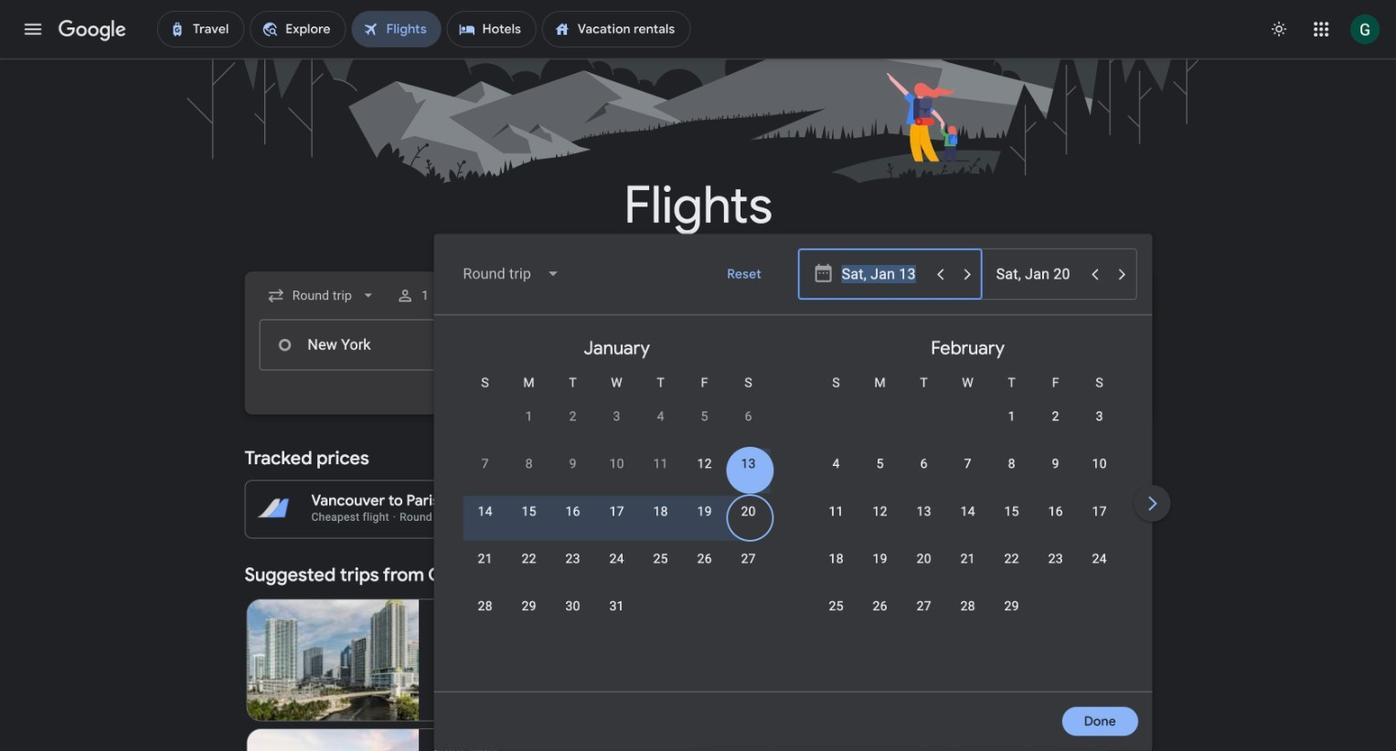 Task type: describe. For each thing, give the bounding box(es) containing it.
fri, jan 12 element
[[697, 455, 712, 473]]

thu, feb 22 element
[[1004, 550, 1019, 569]]

fri, feb 16 element
[[1048, 503, 1063, 521]]

wed, feb 28 element
[[960, 598, 975, 616]]

mon, jan 1 element
[[525, 408, 533, 426]]

row up wed, jan 31 element
[[463, 542, 770, 594]]

sun, jan 14 element
[[478, 503, 493, 521]]

sun, feb 4 element
[[833, 455, 840, 473]]

sun, feb 18 element
[[829, 550, 844, 569]]

tue, jan 30 element
[[566, 598, 580, 616]]

row up wed, feb 14 element
[[814, 447, 1121, 499]]

thu, jan 4 element
[[657, 408, 664, 426]]

sat, feb 17 element
[[1092, 503, 1107, 521]]

row up wed, feb 28 "element"
[[814, 542, 1121, 594]]

tracked prices region
[[245, 436, 1152, 539]]

tue, feb 6 element
[[920, 455, 928, 473]]

wed, feb 21 element
[[960, 550, 975, 569]]

sun, jan 28 element
[[478, 598, 493, 616]]

780 US dollars text field
[[1102, 492, 1136, 510]]

sun, jan 7 element
[[481, 455, 489, 473]]

wed, jan 31 element
[[609, 598, 624, 616]]

wed, jan 3 element
[[613, 408, 620, 426]]

next image
[[1131, 482, 1175, 526]]

row up thu, jan 11 element
[[507, 392, 770, 452]]

tue, jan 9 element
[[569, 455, 577, 473]]

wed, feb 14 element
[[960, 503, 975, 521]]

change appearance image
[[1257, 7, 1301, 51]]

477 US dollars text field
[[497, 509, 527, 524]]

wed, jan 17 element
[[609, 503, 624, 521]]

fri, jan 5 element
[[701, 408, 708, 426]]

more info image
[[813, 492, 831, 510]]

suggested trips from charlotte region
[[245, 553, 1152, 752]]

sat, feb 10 element
[[1092, 455, 1107, 473]]

sat, jan 20, return date. element
[[741, 503, 756, 521]]

fri, jan 19 element
[[697, 503, 712, 521]]

Departure text field
[[842, 250, 926, 299]]

2 row group from the left
[[792, 323, 1143, 685]]

sun, feb 11 element
[[829, 503, 844, 521]]

tue, jan 2 element
[[569, 408, 577, 426]]

row up fri, feb 9 element
[[990, 392, 1121, 452]]

thu, feb 8 element
[[1008, 455, 1015, 473]]

tue, jan 16 element
[[566, 503, 580, 521]]

tue, feb 13 element
[[917, 503, 931, 521]]



Task type: vqa. For each thing, say whether or not it's contained in the screenshot.
Wed, Feb 14 ELEMENT
yes



Task type: locate. For each thing, give the bounding box(es) containing it.
thu, feb 1 element
[[1008, 408, 1015, 426]]

wed, jan 10 element
[[609, 455, 624, 473]]

None field
[[449, 252, 575, 296], [259, 279, 385, 312], [449, 252, 575, 296], [259, 279, 385, 312]]

tue, jan 23 element
[[566, 550, 580, 568]]

tue, feb 20 element
[[917, 550, 931, 569]]

None text field
[[259, 319, 517, 371]]

row up wed, jan 17 element
[[463, 447, 770, 499]]

row down tue, feb 20 element
[[814, 590, 1034, 642]]

fri, feb 23 element
[[1048, 550, 1063, 569]]

More info text field
[[813, 492, 831, 515]]

1 row group from the left
[[441, 323, 792, 685]]

sat, jan 13, return date. element
[[741, 455, 756, 473]]

mon, feb 12 element
[[873, 503, 887, 521]]

sun, feb 25 element
[[829, 598, 844, 616]]

sat, jan 6 element
[[745, 408, 752, 426]]

spirit image
[[434, 653, 448, 668]]

Return text field
[[995, 320, 1079, 370]]

row down tue, jan 23 element
[[463, 589, 639, 642]]

fri, feb 2 element
[[1052, 408, 1059, 426]]

Flight search field
[[230, 234, 1396, 751]]

mon, jan 22 element
[[522, 550, 536, 568]]

wed, feb 7 element
[[964, 455, 972, 473]]

 image inside tracked prices region
[[393, 511, 396, 524]]

grid
[[441, 323, 1396, 703]]

sun, jan 21 element
[[478, 550, 493, 568]]

main menu image
[[22, 18, 44, 40]]

3 row group from the left
[[1143, 323, 1396, 685]]

grid inside "flight" search field
[[441, 323, 1396, 703]]

sat, feb 24 element
[[1092, 550, 1107, 569]]

thu, feb 15 element
[[1004, 503, 1019, 521]]

Return text field
[[996, 250, 1080, 299]]

wed, jan 24 element
[[609, 550, 624, 568]]

mon, jan 8 element
[[525, 455, 533, 473]]

row up wed, jan 24 element
[[463, 494, 770, 547]]

mon, feb 26 element
[[873, 598, 887, 616]]

sat, feb 3 element
[[1096, 408, 1103, 426]]

604 US dollars text field
[[491, 492, 527, 510]]

row
[[507, 392, 770, 452], [990, 392, 1121, 452], [463, 447, 770, 499], [814, 447, 1121, 499], [463, 494, 770, 547], [814, 494, 1121, 547], [463, 542, 770, 594], [814, 542, 1121, 594], [463, 589, 639, 642], [814, 590, 1034, 642]]

fri, feb 9 element
[[1052, 455, 1059, 473]]

row group
[[441, 323, 792, 685], [792, 323, 1143, 685], [1143, 323, 1396, 685]]

mon, feb 5 element
[[876, 455, 884, 473]]

 image
[[393, 511, 396, 524]]

thu, jan 11 element
[[653, 455, 668, 473]]

733 US dollars text field
[[1107, 509, 1136, 524]]

mon, jan 29 element
[[522, 598, 536, 616]]

fri, jan 26 element
[[697, 550, 712, 568]]

thu, feb 29 element
[[1004, 598, 1019, 616]]

thu, jan 25 element
[[653, 550, 668, 568]]

sat, jan 27 element
[[741, 550, 756, 568]]

thu, jan 18 element
[[653, 503, 668, 521]]

row up wed, feb 21 element
[[814, 494, 1121, 547]]

mon, jan 15 element
[[522, 503, 536, 521]]

mon, feb 19 element
[[873, 550, 887, 569]]

tue, feb 27 element
[[917, 598, 931, 616]]



